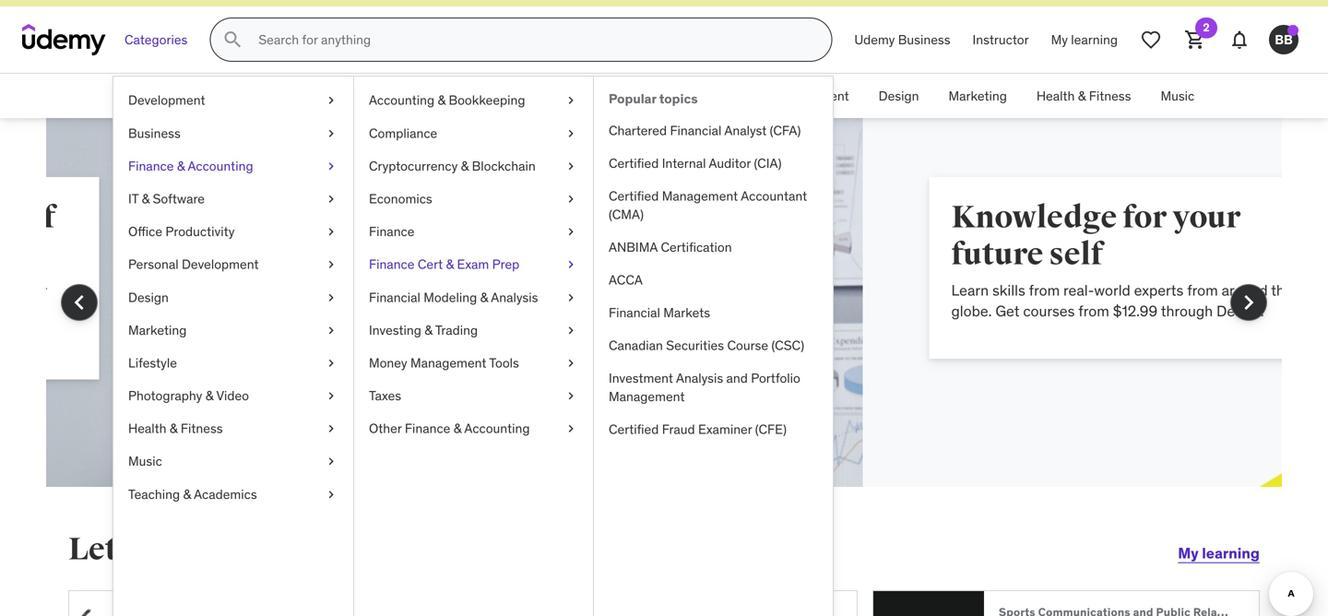 Task type: locate. For each thing, give the bounding box(es) containing it.
xsmall image inside investing & trading "link"
[[564, 321, 578, 339]]

get
[[847, 302, 872, 321]]

personal development link for health & fitness
[[704, 74, 864, 118]]

1 vertical spatial finance & accounting
[[128, 158, 253, 174]]

xsmall image
[[324, 91, 339, 110], [564, 91, 578, 110], [324, 124, 339, 142], [564, 223, 578, 241], [324, 288, 339, 307], [564, 288, 578, 307], [324, 321, 339, 339], [564, 354, 578, 372], [564, 387, 578, 405], [564, 420, 578, 438], [324, 453, 339, 471], [324, 485, 339, 504]]

0 vertical spatial personal development link
[[704, 74, 864, 118]]

management for accountant
[[662, 188, 738, 204]]

xsmall image inside money management tools link
[[564, 354, 578, 372]]

1 horizontal spatial music
[[1161, 88, 1195, 104]]

xsmall image for development
[[324, 91, 339, 110]]

xsmall image inside economics link
[[564, 190, 578, 208]]

0 horizontal spatial office
[[128, 223, 162, 240]]

2 vertical spatial certified
[[609, 421, 659, 438]]

my learning link
[[1040, 18, 1129, 62], [1178, 531, 1260, 576]]

0 horizontal spatial my learning
[[1051, 31, 1118, 48]]

xsmall image inside lifestyle link
[[324, 354, 339, 372]]

1 horizontal spatial analysis
[[676, 370, 723, 387]]

finance & accounting link
[[307, 74, 462, 118], [113, 150, 353, 183]]

xsmall image inside music link
[[324, 453, 339, 471]]

office productivity link for lifestyle
[[113, 215, 353, 248]]

certification
[[661, 239, 732, 255]]

lifestyle
[[128, 355, 177, 371]]

xsmall image inside it & software link
[[324, 190, 339, 208]]

software
[[501, 88, 553, 104], [153, 190, 205, 207]]

marketing
[[949, 88, 1007, 104], [128, 322, 187, 338]]

from down real-
[[930, 302, 961, 321]]

xsmall image inside cryptocurrency & blockchain link
[[564, 157, 578, 175]]

1 horizontal spatial finance & accounting
[[322, 88, 447, 104]]

from
[[881, 281, 912, 300], [1039, 281, 1070, 300], [930, 302, 961, 321]]

0 horizontal spatial it
[[128, 190, 139, 207]]

xsmall image inside marketing link
[[324, 321, 339, 339]]

teaching
[[128, 486, 180, 503]]

& inside "link"
[[425, 322, 432, 338]]

health down the photography
[[128, 420, 167, 437]]

0 horizontal spatial design
[[128, 289, 169, 306]]

office productivity
[[583, 88, 689, 104], [128, 223, 235, 240]]

2 horizontal spatial financial
[[670, 122, 722, 139]]

from up courses at the right
[[881, 281, 912, 300]]

0 horizontal spatial office productivity link
[[113, 215, 353, 248]]

xsmall image inside compliance link
[[564, 124, 578, 142]]

music up teaching
[[128, 453, 162, 470]]

finance & accounting link for health & fitness
[[307, 74, 462, 118]]

1 horizontal spatial my learning link
[[1178, 531, 1260, 576]]

management
[[662, 188, 738, 204], [410, 355, 487, 371], [609, 388, 685, 405]]

(cia)
[[754, 155, 782, 172]]

0 horizontal spatial marketing
[[128, 322, 187, 338]]

1 horizontal spatial learning
[[1202, 544, 1260, 563]]

financial
[[670, 122, 722, 139], [369, 289, 420, 306], [609, 304, 660, 321]]

accounting & bookkeeping
[[369, 92, 525, 109]]

0 horizontal spatial learning
[[1071, 31, 1118, 48]]

0 vertical spatial music link
[[1146, 74, 1209, 118]]

start
[[144, 531, 215, 569]]

1 horizontal spatial personal development link
[[704, 74, 864, 118]]

personal development for lifestyle
[[128, 256, 259, 273]]

1 horizontal spatial health
[[1037, 88, 1075, 104]]

marketing for lifestyle
[[128, 322, 187, 338]]

0 vertical spatial office productivity link
[[568, 74, 704, 118]]

0 horizontal spatial my
[[1051, 31, 1068, 48]]

for
[[975, 198, 1019, 237]]

personal development for health & fitness
[[719, 88, 849, 104]]

0 horizontal spatial it & software
[[128, 190, 205, 207]]

certified left 'fraud'
[[609, 421, 659, 438]]

1 vertical spatial business
[[128, 125, 181, 141]]

0 horizontal spatial fitness
[[181, 420, 223, 437]]

0 vertical spatial software
[[501, 88, 553, 104]]

1 horizontal spatial marketing
[[949, 88, 1007, 104]]

it & software link down the business link
[[113, 183, 353, 215]]

development link down submit search icon
[[113, 84, 353, 117]]

office for lifestyle
[[128, 223, 162, 240]]

business inside udemy business link
[[898, 31, 951, 48]]

financial up the canadian on the left bottom of page
[[609, 304, 660, 321]]

analysis inside the 'investment analysis and portfolio management'
[[676, 370, 723, 387]]

1 vertical spatial productivity
[[165, 223, 235, 240]]

xsmall image inside financial modeling & analysis link
[[564, 288, 578, 307]]

design up lifestyle
[[128, 289, 169, 306]]

you have alerts image
[[1288, 25, 1299, 36]]

globe.
[[803, 302, 844, 321]]

0 horizontal spatial personal development link
[[113, 248, 353, 281]]

xsmall image inside other finance & accounting link
[[564, 420, 578, 438]]

1 horizontal spatial design link
[[864, 74, 934, 118]]

music link down shopping cart with 2 items icon
[[1146, 74, 1209, 118]]

0 vertical spatial it & software link
[[462, 74, 568, 118]]

0 vertical spatial management
[[662, 188, 738, 204]]

1 horizontal spatial my learning
[[1178, 544, 1260, 563]]

1 horizontal spatial office
[[583, 88, 617, 104]]

(cfe)
[[755, 421, 787, 438]]

xsmall image inside health & fitness link
[[324, 420, 339, 438]]

photography & video
[[128, 387, 249, 404]]

xsmall image inside the office productivity link
[[324, 223, 339, 241]]

wishlist image
[[1140, 29, 1162, 51]]

anbima
[[609, 239, 658, 255]]

1 vertical spatial finance & accounting link
[[113, 150, 353, 183]]

1 vertical spatial it & software link
[[113, 183, 353, 215]]

management down trading
[[410, 355, 487, 371]]

health down instructor link
[[1037, 88, 1075, 104]]

from up through
[[1039, 281, 1070, 300]]

it & software link down search for anything "text box"
[[462, 74, 568, 118]]

health & fitness link down video
[[113, 412, 353, 445]]

it & software
[[477, 88, 553, 104], [128, 190, 205, 207]]

1 vertical spatial personal
[[128, 256, 179, 273]]

& inside 'link'
[[438, 92, 446, 109]]

xsmall image inside finance & accounting link
[[324, 157, 339, 175]]

xsmall image for financial modeling & analysis
[[564, 288, 578, 307]]

1 horizontal spatial personal
[[719, 88, 769, 104]]

cryptocurrency
[[369, 158, 458, 174]]

cert
[[418, 256, 443, 273]]

previous image
[[65, 288, 94, 317]]

1 horizontal spatial personal development
[[719, 88, 849, 104]]

1 vertical spatial design
[[128, 289, 169, 306]]

1 vertical spatial music
[[128, 453, 162, 470]]

certified
[[609, 155, 659, 172], [609, 188, 659, 204], [609, 421, 659, 438]]

1 vertical spatial personal development link
[[113, 248, 353, 281]]

& for investing & trading "link" on the left bottom of the page
[[425, 322, 432, 338]]

personal for health & fitness
[[719, 88, 769, 104]]

1 vertical spatial personal development
[[128, 256, 259, 273]]

health & fitness link down wishlist icon
[[1022, 74, 1146, 118]]

1 vertical spatial management
[[410, 355, 487, 371]]

0 vertical spatial learning
[[1071, 31, 1118, 48]]

certified down "chartered"
[[609, 155, 659, 172]]

finance for finance cert & exam prep link
[[369, 256, 415, 273]]

my learning
[[1051, 31, 1118, 48], [1178, 544, 1260, 563]]

0 vertical spatial music
[[1161, 88, 1195, 104]]

0 vertical spatial marketing link
[[934, 74, 1022, 118]]

certified up (cma)
[[609, 188, 659, 204]]

0 horizontal spatial health
[[128, 420, 167, 437]]

0 horizontal spatial personal development
[[128, 256, 259, 273]]

certified internal auditor (cia) link
[[594, 147, 833, 180]]

office for health & fitness
[[583, 88, 617, 104]]

2
[[1203, 20, 1210, 35]]

1 vertical spatial software
[[153, 190, 205, 207]]

0 vertical spatial finance & accounting link
[[307, 74, 462, 118]]

teaching & academics
[[128, 486, 257, 503]]

investment analysis and portfolio management
[[609, 370, 800, 405]]

design for lifestyle
[[128, 289, 169, 306]]

certified for certified internal auditor (cia)
[[609, 155, 659, 172]]

& for lifestyle finance & accounting link
[[177, 158, 185, 174]]

design down udemy business link at top
[[879, 88, 919, 104]]

categories button
[[113, 18, 199, 62]]

xsmall image inside finance cert & exam prep link
[[564, 256, 578, 274]]

xsmall image for other finance & accounting
[[564, 420, 578, 438]]

1 horizontal spatial financial
[[609, 304, 660, 321]]

2 vertical spatial management
[[609, 388, 685, 405]]

cryptocurrency & blockchain
[[369, 158, 536, 174]]

it & software for lifestyle
[[128, 190, 205, 207]]

anbima certification link
[[594, 231, 833, 264]]

management down certified internal auditor (cia)
[[662, 188, 738, 204]]

learning
[[1071, 31, 1118, 48], [1202, 544, 1260, 563]]

financial markets link
[[594, 297, 833, 329]]

xsmall image inside the business link
[[324, 124, 339, 142]]

software for health & fitness
[[501, 88, 553, 104]]

it
[[477, 88, 487, 104], [128, 190, 139, 207]]

finance cert & exam prep link
[[354, 248, 593, 281]]

certified inside the certified management accountant (cma)
[[609, 188, 659, 204]]

xsmall image inside finance link
[[564, 223, 578, 241]]

xsmall image inside design "link"
[[324, 288, 339, 307]]

2 certified from the top
[[609, 188, 659, 204]]

marketing down instructor link
[[949, 88, 1007, 104]]

categories
[[125, 31, 188, 48]]

& for accounting & bookkeeping 'link' at the left of the page
[[438, 92, 446, 109]]

xsmall image inside taxes link
[[564, 387, 578, 405]]

1 vertical spatial it
[[128, 190, 139, 207]]

1 vertical spatial my
[[1178, 544, 1199, 563]]

0 vertical spatial my learning
[[1051, 31, 1118, 48]]

0 horizontal spatial analysis
[[491, 289, 538, 306]]

accounting & bookkeeping link
[[354, 84, 593, 117]]

1 horizontal spatial design
[[879, 88, 919, 104]]

1 horizontal spatial software
[[501, 88, 553, 104]]

1 horizontal spatial productivity
[[620, 88, 689, 104]]

blockchain
[[472, 158, 536, 174]]

my
[[1051, 31, 1068, 48], [1178, 544, 1199, 563]]

acca link
[[594, 264, 833, 297]]

health & fitness
[[1037, 88, 1131, 104], [128, 420, 223, 437]]

0 vertical spatial design link
[[864, 74, 934, 118]]

finance & accounting down the business link
[[128, 158, 253, 174]]

1 vertical spatial my learning
[[1178, 544, 1260, 563]]

xsmall image inside personal development link
[[324, 256, 339, 274]]

0 horizontal spatial health & fitness link
[[113, 412, 353, 445]]

& for the leftmost health & fitness link
[[170, 420, 178, 437]]

3 certified from the top
[[609, 421, 659, 438]]

0 horizontal spatial it & software link
[[113, 183, 353, 215]]

compliance
[[369, 125, 437, 141]]

1 certified from the top
[[609, 155, 659, 172]]

& for right health & fitness link
[[1078, 88, 1086, 104]]

1 vertical spatial office productivity
[[128, 223, 235, 240]]

money management tools
[[369, 355, 519, 371]]

financial up certified internal auditor (cia)
[[670, 122, 722, 139]]

0 horizontal spatial finance & accounting
[[128, 158, 253, 174]]

1 horizontal spatial business
[[898, 31, 951, 48]]

design link up lifestyle link
[[113, 281, 353, 314]]

0 vertical spatial office productivity
[[583, 88, 689, 104]]

xsmall image
[[564, 124, 578, 142], [324, 157, 339, 175], [564, 157, 578, 175], [324, 190, 339, 208], [564, 190, 578, 208], [324, 223, 339, 241], [324, 256, 339, 274], [564, 256, 578, 274], [564, 321, 578, 339], [324, 354, 339, 372], [324, 387, 339, 405], [324, 420, 339, 438]]

music link up academics
[[113, 445, 353, 478]]

0 horizontal spatial from
[[881, 281, 912, 300]]

accountant
[[741, 188, 807, 204]]

finance & accounting up compliance in the top left of the page
[[322, 88, 447, 104]]

software down the business link
[[153, 190, 205, 207]]

economics
[[369, 190, 432, 207]]

0 horizontal spatial financial
[[369, 289, 420, 306]]

it & software link for health & fitness
[[462, 74, 568, 118]]

xsmall image for lifestyle
[[324, 354, 339, 372]]

0 vertical spatial office
[[583, 88, 617, 104]]

management down investment
[[609, 388, 685, 405]]

xsmall image for photography & video
[[324, 387, 339, 405]]

business
[[898, 31, 951, 48], [128, 125, 181, 141]]

xsmall image inside accounting & bookkeeping 'link'
[[564, 91, 578, 110]]

marketing link down instructor link
[[934, 74, 1022, 118]]

academics
[[194, 486, 257, 503]]

xsmall image for accounting & bookkeeping
[[564, 91, 578, 110]]

management inside the certified management accountant (cma)
[[662, 188, 738, 204]]

software down search for anything "text box"
[[501, 88, 553, 104]]

0 horizontal spatial personal
[[128, 256, 179, 273]]

health & fitness link
[[1022, 74, 1146, 118], [113, 412, 353, 445]]

and
[[726, 370, 748, 387]]

investment
[[609, 370, 673, 387]]

bob
[[361, 531, 421, 569]]

0 vertical spatial health & fitness link
[[1022, 74, 1146, 118]]

compliance link
[[354, 117, 593, 150]]

personal development link for lifestyle
[[113, 248, 353, 281]]

prep
[[492, 256, 520, 273]]

1 vertical spatial marketing link
[[113, 314, 353, 347]]

analysis down securities
[[676, 370, 723, 387]]

fitness
[[1089, 88, 1131, 104], [181, 420, 223, 437]]

1 vertical spatial analysis
[[676, 370, 723, 387]]

0 vertical spatial fitness
[[1089, 88, 1131, 104]]

development link down categories 'dropdown button' at left
[[119, 74, 225, 118]]

2 horizontal spatial from
[[1039, 281, 1070, 300]]

certified for certified management accountant (cma)
[[609, 188, 659, 204]]

1 horizontal spatial it & software
[[477, 88, 553, 104]]

modeling
[[424, 289, 477, 306]]

1 vertical spatial health & fitness link
[[113, 412, 353, 445]]

music
[[1161, 88, 1195, 104], [128, 453, 162, 470]]

productivity for lifestyle
[[165, 223, 235, 240]]

& for the teaching & academics link
[[183, 486, 191, 503]]

learning for the bottommost my learning link
[[1202, 544, 1260, 563]]

xsmall image inside the teaching & academics link
[[324, 485, 339, 504]]

management inside the 'investment analysis and portfolio management'
[[609, 388, 685, 405]]

analysis down prep
[[491, 289, 538, 306]]

1 horizontal spatial marketing link
[[934, 74, 1022, 118]]

marketing link up video
[[113, 314, 353, 347]]

0 vertical spatial my
[[1051, 31, 1068, 48]]

health
[[1037, 88, 1075, 104], [128, 420, 167, 437]]

xsmall image for taxes
[[564, 387, 578, 405]]

0 vertical spatial productivity
[[620, 88, 689, 104]]

design link down udemy business link at top
[[864, 74, 934, 118]]

xsmall image inside development 'link'
[[324, 91, 339, 110]]

1 horizontal spatial it & software link
[[462, 74, 568, 118]]

tools
[[489, 355, 519, 371]]

financial up investing
[[369, 289, 420, 306]]

finance link
[[354, 215, 593, 248]]

xsmall image for marketing
[[324, 321, 339, 339]]

marketing up lifestyle
[[128, 322, 187, 338]]

music down shopping cart with 2 items icon
[[1161, 88, 1195, 104]]

& for photography & video link
[[205, 387, 213, 404]]

economics link
[[354, 183, 593, 215]]

1 vertical spatial music link
[[113, 445, 353, 478]]

next image
[[1234, 288, 1264, 317]]

&
[[371, 88, 379, 104], [490, 88, 498, 104], [1078, 88, 1086, 104], [438, 92, 446, 109], [177, 158, 185, 174], [461, 158, 469, 174], [142, 190, 150, 207], [446, 256, 454, 273], [480, 289, 488, 306], [425, 322, 432, 338], [205, 387, 213, 404], [170, 420, 178, 437], [454, 420, 462, 437], [183, 486, 191, 503]]

development link for health & fitness
[[119, 74, 225, 118]]

1 vertical spatial office productivity link
[[113, 215, 353, 248]]

xsmall image inside photography & video link
[[324, 387, 339, 405]]

udemy business link
[[843, 18, 962, 62]]

1 horizontal spatial office productivity
[[583, 88, 689, 104]]

xsmall image for music
[[324, 453, 339, 471]]

learning for the top my learning link
[[1071, 31, 1118, 48]]

0 vertical spatial personal development
[[719, 88, 849, 104]]

topics
[[659, 91, 698, 107]]

1 vertical spatial health & fitness
[[128, 420, 223, 437]]

through
[[1013, 302, 1065, 321]]

finance & accounting for health & fitness
[[322, 88, 447, 104]]

development
[[134, 88, 211, 104], [772, 88, 849, 104], [128, 92, 205, 109], [182, 256, 259, 273]]

xsmall image for teaching & academics
[[324, 485, 339, 504]]

instructor
[[973, 31, 1029, 48]]

1 vertical spatial it & software
[[128, 190, 205, 207]]

design link for lifestyle
[[113, 281, 353, 314]]



Task type: describe. For each thing, give the bounding box(es) containing it.
knowledge for your future self learn skills from real-world experts from around the globe. get courses from $12.99 through dec 21.
[[803, 198, 1145, 321]]

xsmall image for compliance
[[564, 124, 578, 142]]

0 vertical spatial health
[[1037, 88, 1075, 104]]

acca
[[609, 272, 643, 288]]

design for health & fitness
[[879, 88, 919, 104]]

music for leftmost music link
[[128, 453, 162, 470]]

notifications image
[[1229, 29, 1251, 51]]

bookkeeping
[[449, 92, 525, 109]]

$12.99
[[965, 302, 1010, 321]]

bb
[[1275, 31, 1293, 48]]

examiner
[[698, 421, 752, 438]]

knowledge
[[803, 198, 969, 237]]

0 horizontal spatial music link
[[113, 445, 353, 478]]

xsmall image for design
[[324, 288, 339, 307]]

(cma)
[[609, 206, 644, 223]]

money management tools link
[[354, 347, 593, 380]]

& for it & software link for health & fitness
[[490, 88, 498, 104]]

& for it & software link related to lifestyle
[[142, 190, 150, 207]]

carousel element
[[0, 118, 1328, 531]]

analyst
[[724, 122, 767, 139]]

investment analysis and portfolio management link
[[594, 362, 833, 413]]

finance for finance & accounting link related to health & fitness
[[322, 88, 368, 104]]

business link
[[113, 117, 353, 150]]

exam
[[457, 256, 489, 273]]

xsmall image for it & software
[[324, 190, 339, 208]]

let's
[[68, 531, 138, 569]]

0 horizontal spatial business
[[128, 125, 181, 141]]

certified internal auditor (cia)
[[609, 155, 782, 172]]

lifestyle link
[[113, 347, 353, 380]]

taxes link
[[354, 380, 593, 412]]

software for lifestyle
[[153, 190, 205, 207]]

accounting inside accounting & bookkeeping 'link'
[[369, 92, 435, 109]]

canadian
[[609, 337, 663, 354]]

certified management accountant (cma)
[[609, 188, 807, 223]]

it for health & fitness
[[477, 88, 487, 104]]

xsmall image for personal development
[[324, 256, 339, 274]]

certified for certified fraud examiner (cfe)
[[609, 421, 659, 438]]

dec
[[1069, 302, 1095, 321]]

& for finance & accounting link related to health & fitness
[[371, 88, 379, 104]]

bb link
[[1262, 18, 1306, 62]]

music for the rightmost music link
[[1161, 88, 1195, 104]]

udemy
[[854, 31, 895, 48]]

internal
[[662, 155, 706, 172]]

other finance & accounting link
[[354, 412, 593, 445]]

finance & accounting for lifestyle
[[128, 158, 253, 174]]

finance cert & exam prep element
[[593, 77, 833, 616]]

2 link
[[1173, 18, 1217, 62]]

fraud
[[662, 421, 695, 438]]

1 horizontal spatial from
[[930, 302, 961, 321]]

development link for lifestyle
[[113, 84, 353, 117]]

office productivity for lifestyle
[[128, 223, 235, 240]]

teaching & academics link
[[113, 478, 353, 511]]

xsmall image for money management tools
[[564, 354, 578, 372]]

skills
[[844, 281, 877, 300]]

real-
[[915, 281, 946, 300]]

canadian securities course (csc)
[[609, 337, 804, 354]]

canadian securities course (csc) link
[[594, 329, 833, 362]]

& for cryptocurrency & blockchain link
[[461, 158, 469, 174]]

1 vertical spatial my learning link
[[1178, 531, 1260, 576]]

auditor
[[709, 155, 751, 172]]

investing & trading link
[[354, 314, 593, 347]]

financial modeling & analysis link
[[354, 281, 593, 314]]

certified management accountant (cma) link
[[594, 180, 833, 231]]

financial for financial modeling & analysis
[[369, 289, 420, 306]]

it & software for health & fitness
[[477, 88, 553, 104]]

personal for lifestyle
[[128, 256, 179, 273]]

finance cert & exam prep
[[369, 256, 520, 273]]

popular topics
[[609, 91, 698, 107]]

1 vertical spatial fitness
[[181, 420, 223, 437]]

anbima certification
[[609, 239, 732, 255]]

certified fraud examiner (cfe) link
[[594, 413, 833, 446]]

investing & trading
[[369, 322, 478, 338]]

udemy image
[[22, 24, 106, 56]]

xsmall image for business
[[324, 124, 339, 142]]

0 vertical spatial analysis
[[491, 289, 538, 306]]

other finance & accounting
[[369, 420, 530, 437]]

management for tools
[[410, 355, 487, 371]]

it & software link for lifestyle
[[113, 183, 353, 215]]

Search for anything text field
[[255, 24, 809, 56]]

(csc)
[[771, 337, 804, 354]]

office productivity for health & fitness
[[583, 88, 689, 104]]

video
[[216, 387, 249, 404]]

future
[[803, 235, 895, 274]]

money
[[369, 355, 407, 371]]

learn
[[803, 281, 841, 300]]

office productivity link for health & fitness
[[568, 74, 704, 118]]

portfolio
[[751, 370, 800, 387]]

xsmall image for cryptocurrency & blockchain
[[564, 157, 578, 175]]

learning,
[[221, 531, 355, 569]]

world
[[946, 281, 983, 300]]

productivity for health & fitness
[[620, 88, 689, 104]]

design link for health & fitness
[[864, 74, 934, 118]]

marketing link for lifestyle
[[113, 314, 353, 347]]

0 vertical spatial my learning link
[[1040, 18, 1129, 62]]

shopping cart with 2 items image
[[1184, 29, 1206, 51]]

xsmall image for finance cert & exam prep
[[564, 256, 578, 274]]

1 horizontal spatial my
[[1178, 544, 1199, 563]]

xsmall image for finance
[[564, 223, 578, 241]]

xsmall image for investing & trading
[[564, 321, 578, 339]]

around
[[1074, 281, 1120, 300]]

investing
[[369, 322, 421, 338]]

21.
[[1098, 302, 1116, 321]]

xsmall image for office productivity
[[324, 223, 339, 241]]

chartered financial analyst (cfa)
[[609, 122, 801, 139]]

the
[[1123, 281, 1145, 300]]

1 horizontal spatial health & fitness link
[[1022, 74, 1146, 118]]

experts
[[986, 281, 1036, 300]]

your
[[1025, 198, 1093, 237]]

cryptocurrency & blockchain link
[[354, 150, 593, 183]]

marketing link for health & fitness
[[934, 74, 1022, 118]]

xsmall image for economics
[[564, 190, 578, 208]]

0 horizontal spatial health & fitness
[[128, 420, 223, 437]]

instructor link
[[962, 18, 1040, 62]]

financial for financial markets
[[609, 304, 660, 321]]

financial markets
[[609, 304, 710, 321]]

udemy business
[[854, 31, 951, 48]]

xsmall image for health & fitness
[[324, 420, 339, 438]]

finance & accounting link for lifestyle
[[113, 150, 353, 183]]

finance for lifestyle finance & accounting link
[[128, 158, 174, 174]]

accounting inside other finance & accounting link
[[464, 420, 530, 437]]

financial modeling & analysis
[[369, 289, 538, 306]]

courses
[[875, 302, 927, 321]]

course
[[727, 337, 768, 354]]

certified fraud examiner (cfe)
[[609, 421, 787, 438]]

submit search image
[[222, 29, 244, 51]]

1 vertical spatial health
[[128, 420, 167, 437]]

chartered
[[609, 122, 667, 139]]

1 horizontal spatial health & fitness
[[1037, 88, 1131, 104]]

marketing for health & fitness
[[949, 88, 1007, 104]]

other
[[369, 420, 402, 437]]

xsmall image for finance & accounting
[[324, 157, 339, 175]]

1 horizontal spatial music link
[[1146, 74, 1209, 118]]

trading
[[435, 322, 478, 338]]

photography & video link
[[113, 380, 353, 412]]

chartered financial analyst (cfa) link
[[594, 114, 833, 147]]

it for lifestyle
[[128, 190, 139, 207]]

photography
[[128, 387, 202, 404]]



Task type: vqa. For each thing, say whether or not it's contained in the screenshot.
xsmall icon in the Accounting & Bookkeeping Link
yes



